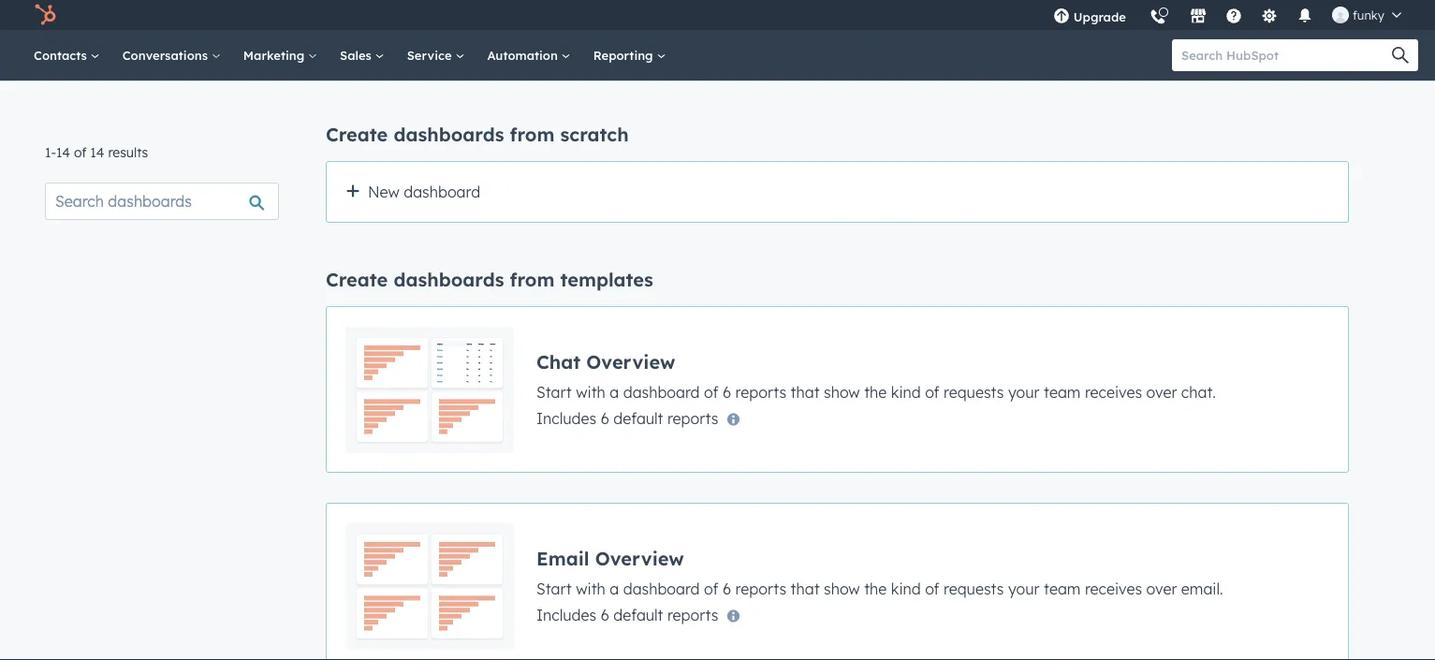 Task type: vqa. For each thing, say whether or not it's contained in the screenshot.
is
no



Task type: describe. For each thing, give the bounding box(es) containing it.
a for chat
[[610, 383, 619, 401]]

start for email
[[537, 579, 572, 598]]

requests for chat overview
[[944, 383, 1004, 401]]

sales link
[[329, 30, 396, 81]]

the for email overview
[[864, 579, 887, 598]]

requests for email overview
[[944, 579, 1004, 598]]

new dashboard
[[368, 183, 480, 201]]

6 inside the chat overview start with a dashboard of 6 reports that show the kind of requests your team receives over chat.
[[723, 383, 731, 401]]

from for templates
[[510, 268, 555, 291]]

dashboard for chat overview
[[623, 383, 700, 401]]

marketplaces button
[[1179, 0, 1218, 30]]

contacts
[[34, 47, 91, 63]]

1-14 of 14 results
[[45, 144, 148, 161]]

create dashboards from templates
[[326, 268, 653, 291]]

results
[[108, 144, 148, 161]]

your for chat overview
[[1008, 383, 1040, 401]]

create for create dashboards from templates
[[326, 268, 388, 291]]

search button
[[1383, 39, 1419, 71]]

email overview start with a dashboard of 6 reports that show the kind of requests your team receives over email.
[[537, 546, 1224, 598]]

email.
[[1182, 579, 1224, 598]]

help button
[[1218, 0, 1250, 30]]

email
[[537, 546, 590, 570]]

scratch
[[560, 123, 629, 146]]

your for email overview
[[1008, 579, 1040, 598]]

create for create dashboards from scratch
[[326, 123, 388, 146]]

0 vertical spatial dashboard
[[404, 183, 480, 201]]

receives for chat overview
[[1085, 383, 1142, 401]]

team for email overview
[[1044, 579, 1081, 598]]

new
[[368, 183, 400, 201]]

service link
[[396, 30, 476, 81]]

team for chat overview
[[1044, 383, 1081, 401]]

notifications image
[[1297, 8, 1314, 25]]

reporting
[[593, 47, 657, 63]]

overview for chat overview
[[586, 350, 675, 373]]

kind for email overview
[[891, 579, 921, 598]]

settings image
[[1261, 8, 1278, 25]]

dashboards for templates
[[394, 268, 504, 291]]

marketing
[[243, 47, 308, 63]]

chat overview image
[[346, 326, 514, 453]]

none checkbox containing email overview
[[326, 503, 1349, 660]]

hubspot link
[[22, 4, 70, 26]]

start for chat
[[537, 383, 572, 401]]

marketplaces image
[[1190, 8, 1207, 25]]

reports inside the chat overview start with a dashboard of 6 reports that show the kind of requests your team receives over chat.
[[736, 383, 787, 401]]

over for chat overview
[[1147, 383, 1177, 401]]

conversations
[[122, 47, 211, 63]]



Task type: locate. For each thing, give the bounding box(es) containing it.
New dashboard checkbox
[[326, 161, 1349, 223]]

overview right email
[[595, 546, 684, 570]]

with
[[576, 383, 606, 401], [576, 579, 606, 598]]

a for email
[[610, 579, 619, 598]]

from left templates at the left top of page
[[510, 268, 555, 291]]

default inside checkbox
[[614, 605, 663, 624]]

start down email
[[537, 579, 572, 598]]

0 vertical spatial start
[[537, 383, 572, 401]]

over inside the chat overview start with a dashboard of 6 reports that show the kind of requests your team receives over chat.
[[1147, 383, 1177, 401]]

team
[[1044, 383, 1081, 401], [1044, 579, 1081, 598]]

1 vertical spatial dashboard
[[623, 383, 700, 401]]

menu containing funky
[[1042, 0, 1413, 37]]

reporting link
[[582, 30, 677, 81]]

chat.
[[1182, 383, 1216, 401]]

calling icon button
[[1142, 2, 1174, 29]]

that for email overview
[[791, 579, 820, 598]]

6
[[723, 383, 731, 401], [601, 409, 609, 427], [723, 579, 731, 598], [601, 605, 609, 624]]

from
[[510, 123, 555, 146], [510, 268, 555, 291]]

0 vertical spatial includes 6 default reports
[[537, 409, 719, 427]]

the inside email overview start with a dashboard of 6 reports that show the kind of requests your team receives over email.
[[864, 579, 887, 598]]

overview inside the chat overview start with a dashboard of 6 reports that show the kind of requests your team receives over chat.
[[586, 350, 675, 373]]

1 create from the top
[[326, 123, 388, 146]]

requests
[[944, 383, 1004, 401], [944, 579, 1004, 598]]

default for chat overview
[[614, 409, 663, 427]]

kind inside the chat overview start with a dashboard of 6 reports that show the kind of requests your team receives over chat.
[[891, 383, 921, 401]]

includes down 'chat'
[[537, 409, 597, 427]]

1 requests from the top
[[944, 383, 1004, 401]]

that
[[791, 383, 820, 401], [791, 579, 820, 598]]

2 includes from the top
[[537, 605, 597, 624]]

0 vertical spatial includes
[[537, 409, 597, 427]]

with for email
[[576, 579, 606, 598]]

includes 6 default reports inside option
[[537, 409, 719, 427]]

chat overview start with a dashboard of 6 reports that show the kind of requests your team receives over chat.
[[537, 350, 1216, 401]]

hubspot image
[[34, 4, 56, 26]]

upgrade image
[[1053, 8, 1070, 25]]

dashboard inside email overview start with a dashboard of 6 reports that show the kind of requests your team receives over email.
[[623, 579, 700, 598]]

requests inside email overview start with a dashboard of 6 reports that show the kind of requests your team receives over email.
[[944, 579, 1004, 598]]

create up new
[[326, 123, 388, 146]]

Search HubSpot search field
[[1172, 39, 1402, 71]]

team inside email overview start with a dashboard of 6 reports that show the kind of requests your team receives over email.
[[1044, 579, 1081, 598]]

0 vertical spatial show
[[824, 383, 860, 401]]

default inside option
[[614, 409, 663, 427]]

1 over from the top
[[1147, 383, 1177, 401]]

2 show from the top
[[824, 579, 860, 598]]

upgrade
[[1074, 9, 1126, 24]]

includes 6 default reports for chat
[[537, 409, 719, 427]]

2 team from the top
[[1044, 579, 1081, 598]]

overview inside email overview start with a dashboard of 6 reports that show the kind of requests your team receives over email.
[[595, 546, 684, 570]]

1-
[[45, 144, 56, 161]]

with for chat
[[576, 383, 606, 401]]

kind inside email overview start with a dashboard of 6 reports that show the kind of requests your team receives over email.
[[891, 579, 921, 598]]

menu
[[1042, 0, 1413, 37]]

dashboard for email overview
[[623, 579, 700, 598]]

a inside the chat overview start with a dashboard of 6 reports that show the kind of requests your team receives over chat.
[[610, 383, 619, 401]]

1 vertical spatial the
[[864, 579, 887, 598]]

1 vertical spatial create
[[326, 268, 388, 291]]

1 default from the top
[[614, 409, 663, 427]]

with down email
[[576, 579, 606, 598]]

from for scratch
[[510, 123, 555, 146]]

includes 6 default reports for email
[[537, 605, 719, 624]]

default
[[614, 409, 663, 427], [614, 605, 663, 624]]

show for chat overview
[[824, 383, 860, 401]]

1 vertical spatial over
[[1147, 579, 1177, 598]]

start down 'chat'
[[537, 383, 572, 401]]

create dashboards from scratch
[[326, 123, 629, 146]]

overview right 'chat'
[[586, 350, 675, 373]]

None checkbox
[[326, 306, 1349, 473]]

show inside email overview start with a dashboard of 6 reports that show the kind of requests your team receives over email.
[[824, 579, 860, 598]]

notifications button
[[1289, 0, 1321, 30]]

1 includes from the top
[[537, 409, 597, 427]]

the inside the chat overview start with a dashboard of 6 reports that show the kind of requests your team receives over chat.
[[864, 383, 887, 401]]

kind for chat overview
[[891, 383, 921, 401]]

default for email overview
[[614, 605, 663, 624]]

1 a from the top
[[610, 383, 619, 401]]

2 start from the top
[[537, 579, 572, 598]]

conversations link
[[111, 30, 232, 81]]

kind
[[891, 383, 921, 401], [891, 579, 921, 598]]

1 the from the top
[[864, 383, 887, 401]]

that inside email overview start with a dashboard of 6 reports that show the kind of requests your team receives over email.
[[791, 579, 820, 598]]

2 with from the top
[[576, 579, 606, 598]]

0 horizontal spatial 14
[[56, 144, 70, 161]]

your
[[1008, 383, 1040, 401], [1008, 579, 1040, 598]]

2 kind from the top
[[891, 579, 921, 598]]

1 team from the top
[[1044, 383, 1081, 401]]

1 vertical spatial requests
[[944, 579, 1004, 598]]

from left scratch
[[510, 123, 555, 146]]

the
[[864, 383, 887, 401], [864, 579, 887, 598]]

overview for email overview
[[595, 546, 684, 570]]

1 from from the top
[[510, 123, 555, 146]]

includes
[[537, 409, 597, 427], [537, 605, 597, 624]]

0 vertical spatial kind
[[891, 383, 921, 401]]

0 vertical spatial that
[[791, 383, 820, 401]]

start inside the chat overview start with a dashboard of 6 reports that show the kind of requests your team receives over chat.
[[537, 383, 572, 401]]

1 vertical spatial default
[[614, 605, 663, 624]]

dashboard inside the chat overview start with a dashboard of 6 reports that show the kind of requests your team receives over chat.
[[623, 383, 700, 401]]

1 vertical spatial your
[[1008, 579, 1040, 598]]

None checkbox
[[326, 503, 1349, 660]]

automation
[[487, 47, 562, 63]]

none checkbox containing chat overview
[[326, 306, 1349, 473]]

1 vertical spatial that
[[791, 579, 820, 598]]

create
[[326, 123, 388, 146], [326, 268, 388, 291]]

includes for email
[[537, 605, 597, 624]]

2 from from the top
[[510, 268, 555, 291]]

with down 'chat'
[[576, 383, 606, 401]]

2 create from the top
[[326, 268, 388, 291]]

2 that from the top
[[791, 579, 820, 598]]

receives inside email overview start with a dashboard of 6 reports that show the kind of requests your team receives over email.
[[1085, 579, 1142, 598]]

2 requests from the top
[[944, 579, 1004, 598]]

search image
[[1392, 47, 1409, 64]]

the for chat overview
[[864, 383, 887, 401]]

1 vertical spatial receives
[[1085, 579, 1142, 598]]

1 vertical spatial a
[[610, 579, 619, 598]]

receives left the email.
[[1085, 579, 1142, 598]]

help image
[[1226, 8, 1242, 25]]

start
[[537, 383, 572, 401], [537, 579, 572, 598]]

0 vertical spatial your
[[1008, 383, 1040, 401]]

receives
[[1085, 383, 1142, 401], [1085, 579, 1142, 598]]

overview
[[586, 350, 675, 373], [595, 546, 684, 570]]

receives left chat.
[[1085, 383, 1142, 401]]

automation link
[[476, 30, 582, 81]]

1 receives from the top
[[1085, 383, 1142, 401]]

Search search field
[[45, 183, 279, 220]]

1 kind from the top
[[891, 383, 921, 401]]

2 dashboards from the top
[[394, 268, 504, 291]]

0 vertical spatial over
[[1147, 383, 1177, 401]]

2 receives from the top
[[1085, 579, 1142, 598]]

includes down email
[[537, 605, 597, 624]]

email overview image
[[346, 522, 514, 650]]

with inside the chat overview start with a dashboard of 6 reports that show the kind of requests your team receives over chat.
[[576, 383, 606, 401]]

show inside the chat overview start with a dashboard of 6 reports that show the kind of requests your team receives over chat.
[[824, 383, 860, 401]]

1 vertical spatial with
[[576, 579, 606, 598]]

2 vertical spatial dashboard
[[623, 579, 700, 598]]

1 that from the top
[[791, 383, 820, 401]]

over
[[1147, 383, 1177, 401], [1147, 579, 1177, 598]]

1 vertical spatial start
[[537, 579, 572, 598]]

your inside the chat overview start with a dashboard of 6 reports that show the kind of requests your team receives over chat.
[[1008, 383, 1040, 401]]

dashboards
[[394, 123, 504, 146], [394, 268, 504, 291]]

contacts link
[[22, 30, 111, 81]]

1 vertical spatial includes
[[537, 605, 597, 624]]

your inside email overview start with a dashboard of 6 reports that show the kind of requests your team receives over email.
[[1008, 579, 1040, 598]]

service
[[407, 47, 455, 63]]

14
[[56, 144, 70, 161], [90, 144, 104, 161]]

2 a from the top
[[610, 579, 619, 598]]

1 vertical spatial dashboards
[[394, 268, 504, 291]]

includes 6 default reports down email
[[537, 605, 719, 624]]

sales
[[340, 47, 375, 63]]

2 includes 6 default reports from the top
[[537, 605, 719, 624]]

includes 6 default reports inside checkbox
[[537, 605, 719, 624]]

1 with from the top
[[576, 383, 606, 401]]

0 vertical spatial dashboards
[[394, 123, 504, 146]]

that for chat overview
[[791, 383, 820, 401]]

funky town image
[[1332, 7, 1349, 23]]

1 horizontal spatial 14
[[90, 144, 104, 161]]

show for email overview
[[824, 579, 860, 598]]

includes 6 default reports down 'chat'
[[537, 409, 719, 427]]

0 vertical spatial with
[[576, 383, 606, 401]]

1 vertical spatial show
[[824, 579, 860, 598]]

that inside the chat overview start with a dashboard of 6 reports that show the kind of requests your team receives over chat.
[[791, 383, 820, 401]]

0 vertical spatial from
[[510, 123, 555, 146]]

receives inside the chat overview start with a dashboard of 6 reports that show the kind of requests your team receives over chat.
[[1085, 383, 1142, 401]]

marketing link
[[232, 30, 329, 81]]

1 14 from the left
[[56, 144, 70, 161]]

reports inside email overview start with a dashboard of 6 reports that show the kind of requests your team receives over email.
[[736, 579, 787, 598]]

start inside email overview start with a dashboard of 6 reports that show the kind of requests your team receives over email.
[[537, 579, 572, 598]]

1 show from the top
[[824, 383, 860, 401]]

0 vertical spatial team
[[1044, 383, 1081, 401]]

1 vertical spatial team
[[1044, 579, 1081, 598]]

of
[[74, 144, 87, 161], [704, 383, 719, 401], [925, 383, 940, 401], [704, 579, 719, 598], [925, 579, 940, 598]]

2 default from the top
[[614, 605, 663, 624]]

a inside email overview start with a dashboard of 6 reports that show the kind of requests your team receives over email.
[[610, 579, 619, 598]]

reports
[[736, 383, 787, 401], [668, 409, 719, 427], [736, 579, 787, 598], [668, 605, 719, 624]]

1 vertical spatial kind
[[891, 579, 921, 598]]

chat
[[537, 350, 581, 373]]

1 vertical spatial includes 6 default reports
[[537, 605, 719, 624]]

2 14 from the left
[[90, 144, 104, 161]]

2 your from the top
[[1008, 579, 1040, 598]]

settings link
[[1250, 0, 1289, 30]]

includes 6 default reports
[[537, 409, 719, 427], [537, 605, 719, 624]]

over inside email overview start with a dashboard of 6 reports that show the kind of requests your team receives over email.
[[1147, 579, 1177, 598]]

with inside email overview start with a dashboard of 6 reports that show the kind of requests your team receives over email.
[[576, 579, 606, 598]]

1 includes 6 default reports from the top
[[537, 409, 719, 427]]

dashboards down new dashboard
[[394, 268, 504, 291]]

includes for chat
[[537, 409, 597, 427]]

a
[[610, 383, 619, 401], [610, 579, 619, 598]]

0 vertical spatial overview
[[586, 350, 675, 373]]

0 vertical spatial default
[[614, 409, 663, 427]]

requests inside the chat overview start with a dashboard of 6 reports that show the kind of requests your team receives over chat.
[[944, 383, 1004, 401]]

0 vertical spatial receives
[[1085, 383, 1142, 401]]

dashboard
[[404, 183, 480, 201], [623, 383, 700, 401], [623, 579, 700, 598]]

0 vertical spatial a
[[610, 383, 619, 401]]

1 dashboards from the top
[[394, 123, 504, 146]]

receives for email overview
[[1085, 579, 1142, 598]]

1 your from the top
[[1008, 383, 1040, 401]]

funky
[[1353, 7, 1385, 22]]

over for email overview
[[1147, 579, 1177, 598]]

0 vertical spatial create
[[326, 123, 388, 146]]

dashboards up new dashboard
[[394, 123, 504, 146]]

calling icon image
[[1150, 9, 1167, 26]]

1 vertical spatial overview
[[595, 546, 684, 570]]

show
[[824, 383, 860, 401], [824, 579, 860, 598]]

2 over from the top
[[1147, 579, 1177, 598]]

1 vertical spatial from
[[510, 268, 555, 291]]

funky button
[[1321, 0, 1413, 30]]

0 vertical spatial the
[[864, 383, 887, 401]]

over left chat.
[[1147, 383, 1177, 401]]

1 start from the top
[[537, 383, 572, 401]]

over left the email.
[[1147, 579, 1177, 598]]

dashboards for scratch
[[394, 123, 504, 146]]

0 vertical spatial requests
[[944, 383, 1004, 401]]

templates
[[560, 268, 653, 291]]

team inside the chat overview start with a dashboard of 6 reports that show the kind of requests your team receives over chat.
[[1044, 383, 1081, 401]]

2 the from the top
[[864, 579, 887, 598]]

6 inside email overview start with a dashboard of 6 reports that show the kind of requests your team receives over email.
[[723, 579, 731, 598]]

create down new
[[326, 268, 388, 291]]



